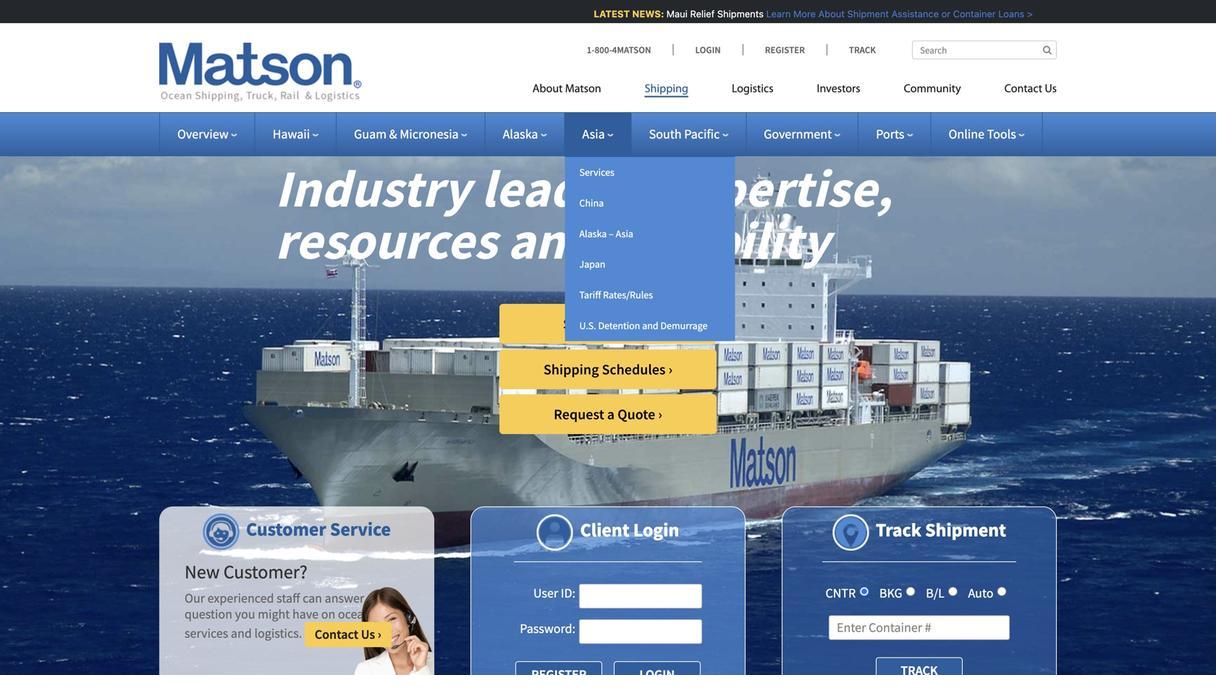 Task type: vqa. For each thing, say whether or not it's contained in the screenshot.
Ka
no



Task type: describe. For each thing, give the bounding box(es) containing it.
ports link
[[876, 126, 913, 142]]

you
[[235, 606, 255, 623]]

pacific
[[684, 126, 720, 142]]

0 horizontal spatial asia
[[582, 126, 605, 142]]

b/l
[[926, 585, 945, 602]]

industry
[[275, 155, 470, 221]]

BKG radio
[[906, 587, 916, 597]]

user id:
[[533, 585, 576, 602]]

quote
[[618, 405, 655, 424]]

can
[[303, 591, 322, 607]]

request a quote › link
[[500, 395, 717, 434]]

japan
[[579, 258, 606, 271]]

latest
[[589, 8, 625, 19]]

shipments
[[713, 8, 759, 19]]

new
[[185, 560, 220, 584]]

china
[[579, 196, 604, 210]]

› down any
[[378, 627, 381, 643]]

relief
[[686, 8, 710, 19]]

password:
[[520, 621, 576, 637]]

online tools
[[949, 126, 1016, 142]]

customer?
[[224, 560, 308, 584]]

cntr
[[826, 585, 856, 602]]

investors
[[817, 84, 861, 95]]

schedules
[[602, 361, 666, 379]]

logistics
[[732, 84, 774, 95]]

4matson
[[612, 44, 651, 56]]

community link
[[882, 76, 983, 106]]

about matson
[[533, 84, 601, 95]]

CNTR radio
[[860, 587, 869, 597]]

online
[[949, 126, 985, 142]]

hawaii
[[273, 126, 310, 142]]

tariff
[[579, 289, 601, 302]]

asia inside alaska – asia link
[[616, 227, 633, 240]]

services
[[579, 166, 615, 179]]

› inside 'link'
[[649, 315, 653, 333]]

car
[[625, 315, 646, 333]]

customer service
[[246, 518, 391, 541]]

u.s. detention and demurrage
[[579, 319, 708, 332]]

south pacific
[[649, 126, 720, 142]]

rates/rules
[[603, 289, 653, 302]]

track for track shipment
[[876, 518, 922, 542]]

shipping for shipping
[[645, 84, 689, 95]]

logistics link
[[710, 76, 795, 106]]

› right quote
[[658, 405, 662, 424]]

or
[[937, 8, 946, 19]]

800-
[[595, 44, 612, 56]]

ocean
[[338, 606, 371, 623]]

0 vertical spatial about
[[814, 8, 840, 19]]

alaska for alaska – asia
[[579, 227, 607, 240]]

any
[[367, 591, 387, 607]]

investors link
[[795, 76, 882, 106]]

ship your car ›
[[563, 315, 653, 333]]

alaska for alaska
[[503, 126, 538, 142]]

ship your car › link
[[500, 304, 717, 344]]

client
[[580, 518, 630, 542]]

guam & micronesia
[[354, 126, 459, 142]]

auto
[[968, 585, 994, 602]]

contact us link
[[983, 76, 1057, 106]]

contact for contact us
[[1005, 84, 1043, 95]]

1-800-4matson
[[587, 44, 651, 56]]

shipping schedules ›
[[544, 361, 673, 379]]

&
[[389, 126, 397, 142]]

register
[[765, 44, 805, 56]]

latest news: maui relief shipments learn more about shipment assistance or container loans >
[[589, 8, 1028, 19]]

1 horizontal spatial shipment
[[925, 518, 1006, 542]]

0 horizontal spatial shipment
[[843, 8, 884, 19]]

0 horizontal spatial login
[[633, 518, 679, 542]]

micronesia
[[400, 126, 459, 142]]

have
[[292, 606, 319, 623]]

news:
[[628, 8, 660, 19]]

china link
[[565, 188, 735, 219]]

expertise,
[[662, 155, 893, 221]]

online tools link
[[949, 126, 1025, 142]]

about inside top menu navigation
[[533, 84, 563, 95]]

bkg
[[880, 585, 903, 602]]

your
[[594, 315, 622, 333]]

more
[[789, 8, 811, 19]]

asia link
[[582, 126, 614, 142]]

and inside industry leading expertise, resources and reliability
[[508, 207, 595, 273]]

–
[[609, 227, 614, 240]]



Task type: locate. For each thing, give the bounding box(es) containing it.
track shipment
[[876, 518, 1006, 542]]

1 horizontal spatial about
[[814, 8, 840, 19]]

resources
[[275, 207, 497, 273]]

1-
[[587, 44, 595, 56]]

1 horizontal spatial and
[[642, 319, 659, 332]]

contact us
[[1005, 84, 1057, 95]]

shipping link
[[623, 76, 710, 106]]

about left matson
[[533, 84, 563, 95]]

0 vertical spatial asia
[[582, 126, 605, 142]]

1 horizontal spatial login
[[695, 44, 721, 56]]

0 horizontal spatial us
[[361, 627, 375, 643]]

alaska down about matson
[[503, 126, 538, 142]]

alaska link
[[503, 126, 547, 142]]

1 vertical spatial login
[[633, 518, 679, 542]]

register link
[[743, 44, 827, 56]]

us for contact us
[[1045, 84, 1057, 95]]

overview
[[177, 126, 229, 142]]

track up "investors"
[[849, 44, 876, 56]]

us down ocean
[[361, 627, 375, 643]]

contact
[[1005, 84, 1043, 95], [315, 627, 358, 643]]

shipping schedules › link
[[500, 350, 717, 390]]

hawaii link
[[273, 126, 319, 142]]

container
[[949, 8, 991, 19]]

government link
[[764, 126, 841, 142]]

0 horizontal spatial contact
[[315, 627, 358, 643]]

› right schedules
[[669, 361, 673, 379]]

1 horizontal spatial us
[[1045, 84, 1057, 95]]

user
[[533, 585, 558, 602]]

0 vertical spatial shipment
[[843, 8, 884, 19]]

our
[[185, 591, 205, 607]]

loans
[[994, 8, 1020, 19]]

services link
[[565, 157, 735, 188]]

and
[[508, 207, 595, 273], [642, 319, 659, 332]]

maui
[[662, 8, 683, 19]]

shipping up request on the left
[[544, 361, 599, 379]]

contact up "tools"
[[1005, 84, 1043, 95]]

shipment
[[843, 8, 884, 19], [925, 518, 1006, 542]]

learn
[[762, 8, 786, 19]]

contact inside top menu navigation
[[1005, 84, 1043, 95]]

1 horizontal spatial contact
[[1005, 84, 1043, 95]]

detention
[[598, 319, 640, 332]]

0 horizontal spatial and
[[508, 207, 595, 273]]

alaska left –
[[579, 227, 607, 240]]

1 vertical spatial alaska
[[579, 227, 607, 240]]

u.s. detention and demurrage link
[[565, 311, 735, 341]]

tariff rates/rules link
[[565, 280, 735, 311]]

1 vertical spatial us
[[361, 627, 375, 643]]

Enter Container # text field
[[829, 616, 1010, 640]]

matson
[[565, 84, 601, 95]]

shipping up south
[[645, 84, 689, 95]]

B/L radio
[[948, 587, 958, 597]]

track link
[[827, 44, 876, 56]]

1 vertical spatial shipment
[[925, 518, 1006, 542]]

0 vertical spatial contact
[[1005, 84, 1043, 95]]

experienced
[[207, 591, 274, 607]]

0 vertical spatial login
[[695, 44, 721, 56]]

us inside top menu navigation
[[1045, 84, 1057, 95]]

User ID: text field
[[579, 584, 702, 609]]

Search search field
[[912, 41, 1057, 59]]

about right more
[[814, 8, 840, 19]]

›
[[649, 315, 653, 333], [669, 361, 673, 379], [658, 405, 662, 424], [378, 627, 381, 643]]

japan link
[[565, 249, 735, 280]]

u.s.
[[579, 319, 596, 332]]

1 vertical spatial and
[[642, 319, 659, 332]]

logistics.
[[254, 625, 302, 642]]

us down the search icon
[[1045, 84, 1057, 95]]

asia up services
[[582, 126, 605, 142]]

>
[[1023, 8, 1028, 19]]

1 horizontal spatial shipping
[[645, 84, 689, 95]]

shipping for shipping schedules ›
[[544, 361, 599, 379]]

shipment up b/l radio
[[925, 518, 1006, 542]]

south
[[649, 126, 682, 142]]

ship
[[563, 315, 591, 333]]

about matson link
[[533, 76, 623, 106]]

request
[[554, 405, 604, 424]]

blue matson logo with ocean, shipping, truck, rail and logistics written beneath it. image
[[159, 43, 362, 102]]

track up bkg option
[[876, 518, 922, 542]]

id:
[[561, 585, 576, 602]]

0 vertical spatial shipping
[[645, 84, 689, 95]]

1 horizontal spatial asia
[[616, 227, 633, 240]]

contact us › link
[[305, 622, 392, 648]]

our experienced staff can answer any question you might have on ocean services and logistics.
[[185, 591, 387, 642]]

0 vertical spatial and
[[508, 207, 595, 273]]

us
[[1045, 84, 1057, 95], [361, 627, 375, 643]]

1 horizontal spatial alaska
[[579, 227, 607, 240]]

track
[[849, 44, 876, 56], [876, 518, 922, 542]]

a
[[607, 405, 615, 424]]

None button
[[614, 662, 701, 676]]

ports
[[876, 126, 905, 142]]

contact us ›
[[315, 627, 381, 643]]

shipping
[[645, 84, 689, 95], [544, 361, 599, 379]]

image of smiling customer service agent ready to help. image
[[352, 587, 434, 676]]

industry leading expertise, resources and reliability
[[275, 155, 893, 273]]

shipment up track link
[[843, 8, 884, 19]]

› right car
[[649, 315, 653, 333]]

1 vertical spatial track
[[876, 518, 922, 542]]

shipping inside top menu navigation
[[645, 84, 689, 95]]

assistance
[[887, 8, 935, 19]]

1 vertical spatial about
[[533, 84, 563, 95]]

Password: password field
[[579, 620, 702, 644]]

0 horizontal spatial alaska
[[503, 126, 538, 142]]

contact down on
[[315, 627, 358, 643]]

us for contact us ›
[[361, 627, 375, 643]]

request a quote ›
[[554, 405, 662, 424]]

service
[[330, 518, 391, 541]]

services and
[[185, 625, 252, 642]]

0 vertical spatial us
[[1045, 84, 1057, 95]]

question
[[185, 606, 232, 623]]

government
[[764, 126, 832, 142]]

south pacific link
[[649, 126, 729, 142]]

on
[[321, 606, 335, 623]]

asia right –
[[616, 227, 633, 240]]

1 vertical spatial asia
[[616, 227, 633, 240]]

guam
[[354, 126, 387, 142]]

track for track link
[[849, 44, 876, 56]]

login right "client"
[[633, 518, 679, 542]]

Auto radio
[[997, 587, 1007, 597]]

leading
[[481, 155, 652, 221]]

contact for contact us ›
[[315, 627, 358, 643]]

tools
[[987, 126, 1016, 142]]

client login
[[580, 518, 679, 542]]

alaska – asia link
[[565, 219, 735, 249]]

alaska – asia
[[579, 227, 633, 240]]

new customer?
[[185, 560, 308, 584]]

1-800-4matson link
[[587, 44, 673, 56]]

search image
[[1043, 45, 1052, 55]]

community
[[904, 84, 961, 95]]

overview link
[[177, 126, 237, 142]]

reliability
[[605, 207, 830, 273]]

None search field
[[912, 41, 1057, 59]]

0 horizontal spatial about
[[533, 84, 563, 95]]

0 horizontal spatial shipping
[[544, 361, 599, 379]]

1 vertical spatial shipping
[[544, 361, 599, 379]]

0 vertical spatial track
[[849, 44, 876, 56]]

answer
[[325, 591, 364, 607]]

0 vertical spatial alaska
[[503, 126, 538, 142]]

login down relief
[[695, 44, 721, 56]]

top menu navigation
[[533, 76, 1057, 106]]

1 vertical spatial contact
[[315, 627, 358, 643]]

login link
[[673, 44, 743, 56]]



